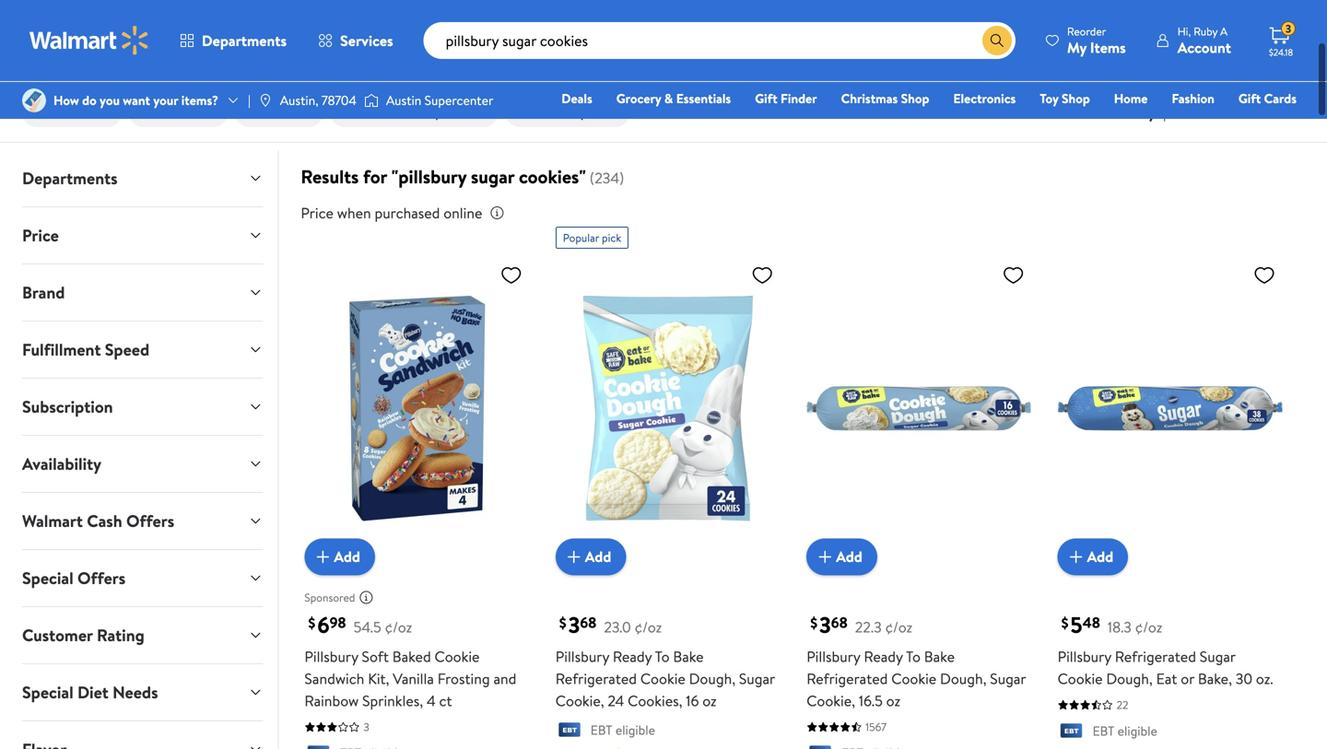 Task type: locate. For each thing, give the bounding box(es) containing it.
refrigerated inside $ 3 68 22.3 ¢/oz pillsbury ready to bake refrigerated cookie dough, sugar cookie, 16.5 oz
[[807, 669, 888, 689]]

calorie up ct.
[[934, 0, 980, 2]]

1 ready from the left
[[613, 647, 652, 667]]

cookie,
[[556, 691, 604, 711], [807, 691, 855, 711]]

splenda inside splenda zero calorie sweetener, sugar substitute packets - 400 ct.
[[848, 0, 898, 2]]

cookie, left 24
[[556, 691, 604, 711]]

special inside tab
[[22, 567, 73, 590]]

0 vertical spatial fulfillment
[[366, 103, 426, 121]]

1 horizontal spatial dough,
[[940, 669, 987, 689]]

24
[[608, 691, 624, 711]]

4 add button from the left
[[1058, 539, 1128, 576]]

shop left now
[[59, 21, 87, 39]]

1 horizontal spatial zero
[[901, 0, 930, 2]]

1 horizontal spatial calorie
[[934, 0, 980, 2]]

departments up items?
[[202, 30, 287, 51]]

calorie for sweetener
[[694, 0, 740, 2]]

offers down cash
[[77, 567, 126, 590]]

your
[[153, 91, 178, 109]]

2 bake from the left
[[924, 647, 955, 667]]

departments button up price tab
[[7, 150, 278, 207]]

0 vertical spatial departments
[[202, 30, 287, 51]]

customer
[[22, 624, 93, 647]]

add to favorites list, pillsbury soft baked cookie sandwich kit, vanilla frosting and rainbow sprinkles, 4 ct image
[[500, 264, 522, 287]]

0 horizontal spatial shop
[[59, 21, 87, 39]]

subscription left grocery
[[541, 103, 610, 121]]

3 add from the left
[[836, 547, 863, 567]]

eligible down 22 at the bottom right of page
[[1118, 722, 1158, 740]]

2 vertical spatial price
[[22, 224, 59, 247]]

1 $ from the left
[[308, 613, 316, 633]]

¢/oz for 6
[[385, 617, 412, 637]]

fashion link
[[1164, 88, 1223, 108]]

0 horizontal spatial ebt
[[591, 721, 613, 739]]

700
[[1215, 2, 1240, 22]]

1 horizontal spatial speed
[[429, 103, 463, 121]]

ebt image
[[1058, 723, 1086, 742]]

add button up 22.3
[[807, 539, 877, 576]]

needs
[[113, 681, 158, 704]]

oz
[[703, 691, 717, 711], [886, 691, 901, 711]]

ready inside $ 3 68 22.3 ¢/oz pillsbury ready to bake refrigerated cookie dough, sugar cookie, 16.5 oz
[[864, 647, 903, 667]]

hi, ruby a account
[[1178, 24, 1232, 58]]

¢/oz for 3
[[885, 617, 913, 637]]

0 horizontal spatial ready
[[613, 647, 652, 667]]

packets up gift finder
[[751, 2, 800, 22]]

2 add from the left
[[585, 547, 611, 567]]

shop for christmas shop
[[901, 89, 930, 107]]

essentials
[[676, 89, 731, 107]]

add up sponsored
[[334, 547, 360, 567]]

splenda zero calorie sweetener, sugar substitute packets - 400 ct.
[[848, 0, 1027, 42]]

registry
[[1085, 115, 1132, 133]]

add up 48
[[1087, 547, 1114, 567]]

brand inside sort and filter section element
[[255, 103, 288, 121]]

shop inside christmas shop link
[[901, 89, 930, 107]]

toy shop link
[[1032, 88, 1099, 108]]

pillsbury for 3
[[807, 647, 860, 667]]

how do you want your items?
[[53, 91, 218, 109]]

tab
[[7, 722, 278, 749]]

calorie up ruby
[[1174, 0, 1220, 2]]

add button up 48
[[1058, 539, 1128, 576]]

$ left 22.3
[[810, 613, 818, 633]]

for
[[363, 164, 387, 190]]

pillsbury inside $ 3 68 22.3 ¢/oz pillsbury ready to bake refrigerated cookie dough, sugar cookie, 16.5 oz
[[807, 647, 860, 667]]

shop right toy
[[1062, 89, 1090, 107]]

speed inside fulfillment speed tab
[[105, 338, 149, 361]]

1 cookie, from the left
[[556, 691, 604, 711]]

add for add to cart icon related to 3
[[836, 547, 863, 567]]

purchased
[[375, 203, 440, 223]]

brand tab
[[7, 265, 278, 321]]

zero up count)
[[661, 0, 690, 2]]

2 splenda from the left
[[848, 0, 898, 2]]

| right items?
[[248, 91, 251, 109]]

3 inside $ 3 68 22.3 ¢/oz pillsbury ready to bake refrigerated cookie dough, sugar cookie, 16.5 oz
[[820, 610, 831, 641]]

cash
[[87, 510, 122, 533]]

0 horizontal spatial departments
[[22, 167, 118, 190]]

2 $ from the left
[[559, 613, 567, 633]]

fulfillment speed up subscription tab
[[22, 338, 149, 361]]

0 horizontal spatial gift
[[755, 89, 778, 107]]

1 special from the top
[[22, 567, 73, 590]]

brand button
[[235, 98, 323, 127], [7, 265, 278, 321]]

brand inside tab
[[22, 281, 65, 304]]

price
[[164, 103, 193, 121], [301, 203, 334, 223], [22, 224, 59, 247]]

calorie inside splenda zero calorie sweetener packets, 700 ct
[[1174, 0, 1220, 2]]

my
[[1067, 37, 1087, 58]]

0 horizontal spatial oz
[[703, 691, 717, 711]]

add to cart image for 5
[[1065, 546, 1087, 568]]

substitute,
[[608, 2, 676, 22]]

1 horizontal spatial 68
[[831, 612, 848, 633]]

2 oz from the left
[[886, 691, 901, 711]]

calorie up the search search field
[[694, 0, 740, 2]]

speed right austin
[[429, 103, 463, 121]]

offers inside tab
[[126, 510, 174, 533]]

subscription up availability
[[22, 396, 113, 419]]

2 68 from the left
[[831, 612, 848, 633]]

2 horizontal spatial price
[[301, 203, 334, 223]]

add button up 23.0
[[556, 539, 626, 576]]

¢/oz right "18.3"
[[1135, 617, 1163, 637]]

1 horizontal spatial splenda
[[848, 0, 898, 2]]

16
[[686, 691, 699, 711]]

2 zero from the left
[[901, 0, 930, 2]]

dough, inside '$ 3 68 23.0 ¢/oz pillsbury ready to bake refrigerated cookie dough, sugar cookie, 24 cookies, 16 oz'
[[689, 669, 736, 689]]

1 horizontal spatial cookie,
[[807, 691, 855, 711]]

sugar inside $ 5 48 18.3 ¢/oz pillsbury refrigerated sugar cookie dough, eat or bake, 30 oz.
[[1200, 647, 1236, 667]]

sugar inside splenda zero calorie sugar substitute, sweetener packets (200 count)
[[743, 0, 779, 2]]

services
[[340, 30, 393, 51]]

debit
[[1186, 115, 1218, 133]]

2 horizontal spatial splenda
[[1088, 0, 1138, 2]]

austin,
[[280, 91, 318, 109]]

packets left '-'
[[848, 22, 897, 42]]

packets for sweetener,
[[848, 22, 897, 42]]

4 ¢/oz from the left
[[1135, 617, 1163, 637]]

cookie, for $ 3 68 22.3 ¢/oz pillsbury ready to bake refrigerated cookie dough, sugar cookie, 16.5 oz
[[807, 691, 855, 711]]

2 horizontal spatial add to cart image
[[1065, 546, 1087, 568]]

ad disclaimer and feedback image
[[359, 590, 374, 605]]

price when purchased online
[[301, 203, 482, 223]]

0 vertical spatial price button
[[129, 98, 228, 127]]

1 horizontal spatial ebt
[[1093, 722, 1115, 740]]

add up 23.0
[[585, 547, 611, 567]]

gift left finder
[[755, 89, 778, 107]]

to for $ 3 68 22.3 ¢/oz pillsbury ready to bake refrigerated cookie dough, sugar cookie, 16.5 oz
[[906, 647, 921, 667]]

fulfillment speed button up subscription tab
[[7, 322, 278, 378]]

offers right cash
[[126, 510, 174, 533]]

0 horizontal spatial add to cart image
[[563, 546, 585, 568]]

2 horizontal spatial shop
[[1062, 89, 1090, 107]]

store
[[72, 103, 101, 121]]

1 horizontal spatial refrigerated
[[807, 669, 888, 689]]

availability button
[[7, 436, 278, 492]]

home
[[1114, 89, 1148, 107]]

68 left 22.3
[[831, 612, 848, 633]]

pillsbury down 5
[[1058, 647, 1112, 667]]

fulfillment inside sort and filter section element
[[366, 103, 426, 121]]

gift inside gift cards registry
[[1239, 89, 1261, 107]]

price button right you
[[129, 98, 228, 127]]

packets for sugar
[[751, 2, 800, 22]]

1 horizontal spatial fulfillment speed
[[366, 103, 463, 121]]

2 to from the left
[[906, 647, 921, 667]]

 image left how
[[22, 88, 46, 112]]

0 horizontal spatial speed
[[105, 338, 149, 361]]

1 horizontal spatial |
[[1163, 102, 1166, 123]]

1 vertical spatial fulfillment speed button
[[7, 322, 278, 378]]

1 gift from the left
[[755, 89, 778, 107]]

1 dough, from the left
[[689, 669, 736, 689]]

cookie inside $ 5 48 18.3 ¢/oz pillsbury refrigerated sugar cookie dough, eat or bake, 30 oz.
[[1058, 669, 1103, 689]]

legal information image
[[490, 206, 505, 220]]

ebt down 24
[[591, 721, 613, 739]]

3 splenda from the left
[[1088, 0, 1138, 2]]

refrigerated inside '$ 3 68 23.0 ¢/oz pillsbury ready to bake refrigerated cookie dough, sugar cookie, 24 cookies, 16 oz'
[[556, 669, 637, 689]]

cookie
[[435, 647, 480, 667], [641, 669, 686, 689], [892, 669, 937, 689], [1058, 669, 1103, 689]]

1 vertical spatial subscription
[[22, 396, 113, 419]]

¢/oz right 22.3
[[885, 617, 913, 637]]

0 vertical spatial fulfillment speed
[[366, 103, 463, 121]]

68 left 23.0
[[580, 612, 597, 633]]

 image
[[258, 93, 273, 108]]

0 horizontal spatial brand
[[22, 281, 65, 304]]

eligible down 24
[[616, 721, 655, 739]]

1 horizontal spatial price
[[164, 103, 193, 121]]

cookie, inside '$ 3 68 23.0 ¢/oz pillsbury ready to bake refrigerated cookie dough, sugar cookie, 24 cookies, 16 oz'
[[556, 691, 604, 711]]

|
[[248, 91, 251, 109], [1163, 102, 1166, 123]]

&
[[664, 89, 673, 107]]

2 cookie, from the left
[[807, 691, 855, 711]]

sort by |
[[1109, 102, 1166, 123]]

1 vertical spatial fulfillment speed
[[22, 338, 149, 361]]

departments button up items?
[[164, 18, 302, 63]]

splenda
[[608, 0, 658, 2], [848, 0, 898, 2], [1088, 0, 1138, 2]]

1 horizontal spatial ready
[[864, 647, 903, 667]]

3 left 22.3
[[820, 610, 831, 641]]

refrigerated up 16.5
[[807, 669, 888, 689]]

1 vertical spatial special
[[22, 681, 73, 704]]

68 for $ 3 68 23.0 ¢/oz pillsbury ready to bake refrigerated cookie dough, sugar cookie, 24 cookies, 16 oz
[[580, 612, 597, 633]]

gift
[[755, 89, 778, 107], [1239, 89, 1261, 107]]

68 inside '$ 3 68 23.0 ¢/oz pillsbury ready to bake refrigerated cookie dough, sugar cookie, 24 cookies, 16 oz'
[[580, 612, 597, 633]]

$ inside $ 6 98 54.5 ¢/oz pillsbury soft baked cookie sandwich kit, vanilla frosting and rainbow sprinkles, 4 ct
[[308, 613, 316, 633]]

2 ¢/oz from the left
[[635, 617, 662, 637]]

3 dough, from the left
[[1106, 669, 1153, 689]]

refrigerated
[[1115, 647, 1196, 667], [556, 669, 637, 689], [807, 669, 888, 689]]

0 horizontal spatial ebt image
[[305, 746, 332, 749]]

0 horizontal spatial dough,
[[689, 669, 736, 689]]

pillsbury inside $ 6 98 54.5 ¢/oz pillsbury soft baked cookie sandwich kit, vanilla frosting and rainbow sprinkles, 4 ct
[[305, 647, 358, 667]]

¢/oz for 5
[[1135, 617, 1163, 637]]

add to favorites list, pillsbury refrigerated sugar cookie dough, eat or bake, 30 oz. image
[[1254, 264, 1276, 287]]

3 calorie from the left
[[1174, 0, 1220, 2]]

1 horizontal spatial bake
[[924, 647, 955, 667]]

¢/oz
[[385, 617, 412, 637], [635, 617, 662, 637], [885, 617, 913, 637], [1135, 617, 1163, 637]]

2 dough, from the left
[[940, 669, 987, 689]]

austin supercenter
[[386, 91, 493, 109]]

oz.
[[1256, 669, 1273, 689]]

packets inside splenda zero calorie sugar substitute, sweetener packets (200 count)
[[751, 2, 800, 22]]

ebt for the middle ebt icon
[[591, 721, 613, 739]]

1 horizontal spatial oz
[[886, 691, 901, 711]]

zero inside splenda zero calorie sugar substitute, sweetener packets (200 count)
[[661, 0, 690, 2]]

0 horizontal spatial ebt eligible
[[591, 721, 655, 739]]

packets inside splenda zero calorie sweetener, sugar substitute packets - 400 ct.
[[848, 22, 897, 42]]

1 vertical spatial fulfillment
[[22, 338, 101, 361]]

2 sweetener from the left
[[1088, 2, 1155, 22]]

sugar
[[743, 0, 779, 2], [922, 2, 958, 22], [1200, 647, 1236, 667], [739, 669, 775, 689], [990, 669, 1026, 689]]

refrigerated inside $ 5 48 18.3 ¢/oz pillsbury refrigerated sugar cookie dough, eat or bake, 30 oz.
[[1115, 647, 1196, 667]]

search icon image
[[990, 33, 1005, 48]]

1 splenda from the left
[[608, 0, 658, 2]]

$ inside $ 3 68 22.3 ¢/oz pillsbury ready to bake refrigerated cookie dough, sugar cookie, 16.5 oz
[[810, 613, 818, 633]]

1 horizontal spatial subscription
[[541, 103, 610, 121]]

0 horizontal spatial bake
[[673, 647, 704, 667]]

ebt eligible down 24
[[591, 721, 655, 739]]

1 68 from the left
[[580, 612, 597, 633]]

2 gift from the left
[[1239, 89, 1261, 107]]

oz inside '$ 3 68 23.0 ¢/oz pillsbury ready to bake refrigerated cookie dough, sugar cookie, 24 cookies, 16 oz'
[[703, 691, 717, 711]]

1 zero from the left
[[661, 0, 690, 2]]

0 horizontal spatial sweetener
[[680, 2, 748, 22]]

pillsbury inside $ 5 48 18.3 ¢/oz pillsbury refrigerated sugar cookie dough, eat or bake, 30 oz.
[[1058, 647, 1112, 667]]

fulfillment speed up "pillsbury
[[366, 103, 463, 121]]

add up 22.3
[[836, 547, 863, 567]]

cookie inside $ 6 98 54.5 ¢/oz pillsbury soft baked cookie sandwich kit, vanilla frosting and rainbow sprinkles, 4 ct
[[435, 647, 480, 667]]

bake inside $ 3 68 22.3 ¢/oz pillsbury ready to bake refrigerated cookie dough, sugar cookie, 16.5 oz
[[924, 647, 955, 667]]

1 ¢/oz from the left
[[385, 617, 412, 637]]

0 vertical spatial subscription
[[541, 103, 610, 121]]

3
[[1286, 21, 1292, 37], [569, 610, 580, 641], [820, 610, 831, 641], [364, 719, 369, 735]]

1 bake from the left
[[673, 647, 704, 667]]

0 horizontal spatial to
[[655, 647, 670, 667]]

gift left cards
[[1239, 89, 1261, 107]]

1 sweetener from the left
[[680, 2, 748, 22]]

1 to from the left
[[655, 647, 670, 667]]

0 vertical spatial price
[[164, 103, 193, 121]]

1 horizontal spatial ebt eligible
[[1093, 722, 1158, 740]]

3 ¢/oz from the left
[[885, 617, 913, 637]]

 image for how do you want your items?
[[22, 88, 46, 112]]

cookie inside $ 3 68 22.3 ¢/oz pillsbury ready to bake refrigerated cookie dough, sugar cookie, 16.5 oz
[[892, 669, 937, 689]]

1 horizontal spatial  image
[[364, 91, 379, 110]]

0 horizontal spatial subscription
[[22, 396, 113, 419]]

6
[[317, 610, 330, 641]]

special diet needs tab
[[7, 665, 278, 721]]

$ inside '$ 3 68 23.0 ¢/oz pillsbury ready to bake refrigerated cookie dough, sugar cookie, 24 cookies, 16 oz'
[[559, 613, 567, 633]]

add to cart image
[[563, 546, 585, 568], [814, 546, 836, 568], [1065, 546, 1087, 568]]

in-store
[[57, 103, 101, 121]]

2 horizontal spatial refrigerated
[[1115, 647, 1196, 667]]

3 $ from the left
[[810, 613, 818, 633]]

¢/oz right 54.5
[[385, 617, 412, 637]]

availability tab
[[7, 436, 278, 492]]

2 horizontal spatial ebt image
[[807, 746, 834, 749]]

pick
[[602, 230, 621, 246]]

ebt eligible for the middle ebt icon
[[591, 721, 655, 739]]

68 inside $ 3 68 22.3 ¢/oz pillsbury ready to bake refrigerated cookie dough, sugar cookie, 16.5 oz
[[831, 612, 848, 633]]

0 vertical spatial fulfillment speed button
[[331, 98, 498, 127]]

calorie inside splenda zero calorie sweetener, sugar substitute packets - 400 ct.
[[934, 0, 980, 2]]

0 horizontal spatial  image
[[22, 88, 46, 112]]

1 horizontal spatial ebt image
[[556, 722, 583, 741]]

brand button right items?
[[235, 98, 323, 127]]

Walmart Site-Wide search field
[[424, 22, 1016, 59]]

pillsbury refrigerated sugar cookie dough, eat or bake, 30 oz. image
[[1058, 256, 1283, 561]]

1 vertical spatial brand
[[22, 281, 65, 304]]

cookie, inside $ 3 68 22.3 ¢/oz pillsbury ready to bake refrigerated cookie dough, sugar cookie, 16.5 oz
[[807, 691, 855, 711]]

sweetener right substitute,
[[680, 2, 748, 22]]

0 horizontal spatial zero
[[661, 0, 690, 2]]

calorie
[[694, 0, 740, 2], [934, 0, 980, 2], [1174, 0, 1220, 2]]

3 down sprinkles,
[[364, 719, 369, 735]]

$ left 5
[[1062, 613, 1069, 633]]

ready
[[613, 647, 652, 667], [864, 647, 903, 667]]

eligible
[[616, 721, 655, 739], [1118, 722, 1158, 740]]

0 horizontal spatial price
[[22, 224, 59, 247]]

2 horizontal spatial dough,
[[1106, 669, 1153, 689]]

3 pillsbury from the left
[[807, 647, 860, 667]]

1 horizontal spatial add to cart image
[[814, 546, 836, 568]]

zero up 2103
[[1141, 0, 1170, 2]]

1 vertical spatial brand button
[[7, 265, 278, 321]]

1 oz from the left
[[703, 691, 717, 711]]

1 add from the left
[[334, 547, 360, 567]]

4 $ from the left
[[1062, 613, 1069, 633]]

0 horizontal spatial 68
[[580, 612, 597, 633]]

3 left 23.0
[[569, 610, 580, 641]]

2 calorie from the left
[[934, 0, 980, 2]]

shop inside 'toy shop' link
[[1062, 89, 1090, 107]]

0 horizontal spatial splenda
[[608, 0, 658, 2]]

2 horizontal spatial zero
[[1141, 0, 1170, 2]]

1 horizontal spatial gift
[[1239, 89, 1261, 107]]

0 horizontal spatial refrigerated
[[556, 669, 637, 689]]

ready down 23.0
[[613, 647, 652, 667]]

zero inside splenda zero calorie sweetener, sugar substitute packets - 400 ct.
[[901, 0, 930, 2]]

add to cart image
[[312, 546, 334, 568]]

oz right 16
[[703, 691, 717, 711]]

3 up $24.18
[[1286, 21, 1292, 37]]

1 horizontal spatial to
[[906, 647, 921, 667]]

hi,
[[1178, 24, 1191, 39]]

fulfillment speed inside sort and filter section element
[[366, 103, 463, 121]]

add to favorites list, pillsbury ready to bake refrigerated cookie dough, sugar cookie, 16.5 oz image
[[1003, 264, 1025, 287]]

2 horizontal spatial calorie
[[1174, 0, 1220, 2]]

best match button
[[1166, 100, 1305, 125]]

2 add to cart image from the left
[[814, 546, 836, 568]]

$ for 6
[[308, 613, 316, 633]]

¢/oz inside $ 3 68 22.3 ¢/oz pillsbury ready to bake refrigerated cookie dough, sugar cookie, 16.5 oz
[[885, 617, 913, 637]]

1 vertical spatial speed
[[105, 338, 149, 361]]

1 calorie from the left
[[694, 0, 740, 2]]

calorie inside splenda zero calorie sugar substitute, sweetener packets (200 count)
[[694, 0, 740, 2]]

0 horizontal spatial fulfillment speed
[[22, 338, 149, 361]]

0 vertical spatial special
[[22, 567, 73, 590]]

supercenter
[[425, 91, 493, 109]]

ready for $ 3 68 23.0 ¢/oz pillsbury ready to bake refrigerated cookie dough, sugar cookie, 24 cookies, 16 oz
[[613, 647, 652, 667]]

2 ready from the left
[[864, 647, 903, 667]]

pillsbury
[[305, 647, 358, 667], [556, 647, 609, 667], [807, 647, 860, 667], [1058, 647, 1112, 667]]

bake for $ 3 68 23.0 ¢/oz pillsbury ready to bake refrigerated cookie dough, sugar cookie, 24 cookies, 16 oz
[[673, 647, 704, 667]]

1 horizontal spatial packets
[[848, 22, 897, 42]]

sugar
[[471, 164, 515, 190]]

reorder
[[1067, 24, 1106, 39]]

refrigerated up eat
[[1115, 647, 1196, 667]]

shop right christmas
[[901, 89, 930, 107]]

splenda inside splenda zero calorie sugar substitute, sweetener packets (200 count)
[[608, 0, 658, 2]]

special offers button
[[7, 550, 278, 607]]

to inside '$ 3 68 23.0 ¢/oz pillsbury ready to bake refrigerated cookie dough, sugar cookie, 24 cookies, 16 oz'
[[655, 647, 670, 667]]

3 add button from the left
[[807, 539, 877, 576]]

1 vertical spatial departments
[[22, 167, 118, 190]]

1 horizontal spatial brand
[[255, 103, 288, 121]]

shop
[[59, 21, 87, 39], [901, 89, 930, 107], [1062, 89, 1090, 107]]

to inside $ 3 68 22.3 ¢/oz pillsbury ready to bake refrigerated cookie dough, sugar cookie, 16.5 oz
[[906, 647, 921, 667]]

zero for substitute,
[[661, 0, 690, 2]]

1 add button from the left
[[305, 539, 375, 576]]

$ for 3
[[810, 613, 818, 633]]

1 horizontal spatial fulfillment
[[366, 103, 426, 121]]

add button
[[305, 539, 375, 576], [556, 539, 626, 576], [807, 539, 877, 576], [1058, 539, 1128, 576]]

price button
[[129, 98, 228, 127], [7, 207, 278, 264]]

pillsbury down 23.0
[[556, 647, 609, 667]]

special down walmart
[[22, 567, 73, 590]]

fulfillment speed button inside sort and filter section element
[[331, 98, 498, 127]]

3 add to cart image from the left
[[1065, 546, 1087, 568]]

diet
[[77, 681, 109, 704]]

0 horizontal spatial packets
[[751, 2, 800, 22]]

 image
[[22, 88, 46, 112], [364, 91, 379, 110]]

$ left 23.0
[[559, 613, 567, 633]]

3 zero from the left
[[1141, 0, 1170, 2]]

18.3
[[1108, 617, 1132, 637]]

0 horizontal spatial calorie
[[694, 0, 740, 2]]

pillsbury soft baked cookie sandwich kit, vanilla frosting and rainbow sprinkles, 4 ct image
[[305, 256, 530, 561]]

cookie, left 16.5
[[807, 691, 855, 711]]

pillsbury for 5
[[1058, 647, 1112, 667]]

1567
[[866, 719, 887, 735]]

2 pillsbury from the left
[[556, 647, 609, 667]]

add to cart image for 3
[[814, 546, 836, 568]]

special inside tab
[[22, 681, 73, 704]]

christmas
[[841, 89, 898, 107]]

ct
[[1243, 2, 1261, 22]]

pillsbury up sandwich
[[305, 647, 358, 667]]

1 horizontal spatial fulfillment speed button
[[331, 98, 498, 127]]

oz right 16.5
[[886, 691, 901, 711]]

offers inside tab
[[77, 567, 126, 590]]

sweetener up reorder my items
[[1088, 2, 1155, 22]]

bake
[[673, 647, 704, 667], [924, 647, 955, 667]]

to
[[655, 647, 670, 667], [906, 647, 921, 667]]

ct
[[439, 691, 452, 711]]

2 add button from the left
[[556, 539, 626, 576]]

austin
[[386, 91, 422, 109]]

bake inside '$ 3 68 23.0 ¢/oz pillsbury ready to bake refrigerated cookie dough, sugar cookie, 24 cookies, 16 oz'
[[673, 647, 704, 667]]

splenda zero calorie sugar substitute, sweetener packets (200 count)
[[608, 0, 800, 42]]

fulfillment speed button up "pillsbury
[[331, 98, 498, 127]]

refrigerated for $ 3 68 23.0 ¢/oz pillsbury ready to bake refrigerated cookie dough, sugar cookie, 24 cookies, 16 oz
[[556, 669, 637, 689]]

sprinkles,
[[362, 691, 423, 711]]

splenda for (200
[[608, 0, 658, 2]]

bake for $ 3 68 22.3 ¢/oz pillsbury ready to bake refrigerated cookie dough, sugar cookie, 16.5 oz
[[924, 647, 955, 667]]

pillsbury down 22.3
[[807, 647, 860, 667]]

4 add from the left
[[1087, 547, 1114, 567]]

ebt image
[[556, 722, 583, 741], [305, 746, 332, 749], [807, 746, 834, 749]]

1 horizontal spatial shop
[[901, 89, 930, 107]]

Search search field
[[424, 22, 1016, 59]]

1 vertical spatial price
[[301, 203, 334, 223]]

¢/oz inside $ 5 48 18.3 ¢/oz pillsbury refrigerated sugar cookie dough, eat or bake, 30 oz.
[[1135, 617, 1163, 637]]

price button down departments tab
[[7, 207, 278, 264]]

0 vertical spatial brand
[[255, 103, 288, 121]]

0 horizontal spatial cookie,
[[556, 691, 604, 711]]

pillsbury ready to bake refrigerated cookie dough, sugar cookie, 16.5 oz image
[[807, 256, 1032, 561]]

ebt right ebt image
[[1093, 722, 1115, 740]]

0 horizontal spatial fulfillment
[[22, 338, 101, 361]]

departments down in-store button
[[22, 167, 118, 190]]

add button for pillsbury ready to bake refrigerated cookie dough, sugar cookie, 16.5 oz image
[[807, 539, 877, 576]]

¢/oz right 23.0
[[635, 617, 662, 637]]

shop now link
[[44, 16, 128, 45]]

price inside sort and filter section element
[[164, 103, 193, 121]]

ready down 22.3
[[864, 647, 903, 667]]

oz inside $ 3 68 22.3 ¢/oz pillsbury ready to bake refrigerated cookie dough, sugar cookie, 16.5 oz
[[886, 691, 901, 711]]

0 vertical spatial offers
[[126, 510, 174, 533]]

when
[[337, 203, 371, 223]]

0 horizontal spatial |
[[248, 91, 251, 109]]

refrigerated up 24
[[556, 669, 637, 689]]

$ left 6
[[308, 613, 316, 633]]

brand button down price tab
[[7, 265, 278, 321]]

walmart cash offers
[[22, 510, 174, 533]]

dough,
[[689, 669, 736, 689], [940, 669, 987, 689], [1106, 669, 1153, 689]]

 image right 78704
[[364, 91, 379, 110]]

walmart+
[[1242, 115, 1297, 133]]

2 special from the top
[[22, 681, 73, 704]]

add button up sponsored
[[305, 539, 375, 576]]

| right by
[[1163, 102, 1166, 123]]

zero up 400
[[901, 0, 930, 2]]

price inside tab
[[22, 224, 59, 247]]

gift for cards
[[1239, 89, 1261, 107]]

dough, inside $ 3 68 22.3 ¢/oz pillsbury ready to bake refrigerated cookie dough, sugar cookie, 16.5 oz
[[940, 669, 987, 689]]

4 pillsbury from the left
[[1058, 647, 1112, 667]]

speed up subscription tab
[[105, 338, 149, 361]]

0 vertical spatial speed
[[429, 103, 463, 121]]

add button for pillsbury ready to bake refrigerated cookie dough, sugar cookie, 24 cookies, 16 oz image
[[556, 539, 626, 576]]

zero inside splenda zero calorie sweetener packets, 700 ct
[[1141, 0, 1170, 2]]

3 inside '$ 3 68 23.0 ¢/oz pillsbury ready to bake refrigerated cookie dough, sugar cookie, 24 cookies, 16 oz'
[[569, 610, 580, 641]]

ready inside '$ 3 68 23.0 ¢/oz pillsbury ready to bake refrigerated cookie dough, sugar cookie, 24 cookies, 16 oz'
[[613, 647, 652, 667]]

¢/oz inside $ 6 98 54.5 ¢/oz pillsbury soft baked cookie sandwich kit, vanilla frosting and rainbow sprinkles, 4 ct
[[385, 617, 412, 637]]

$ inside $ 5 48 18.3 ¢/oz pillsbury refrigerated sugar cookie dough, eat or bake, 30 oz.
[[1062, 613, 1069, 633]]

electronics
[[954, 89, 1016, 107]]

count)
[[642, 22, 687, 42]]

shop inside "shop now" link
[[59, 21, 87, 39]]

1 vertical spatial offers
[[77, 567, 126, 590]]

austin, 78704
[[280, 91, 357, 109]]

splenda for -
[[848, 0, 898, 2]]

1 pillsbury from the left
[[305, 647, 358, 667]]

add button for pillsbury soft baked cookie sandwich kit, vanilla frosting and rainbow sprinkles, 4 ct image
[[305, 539, 375, 576]]

68
[[580, 612, 597, 633], [831, 612, 848, 633]]

ebt eligible down 22 at the bottom right of page
[[1093, 722, 1158, 740]]

1 horizontal spatial sweetener
[[1088, 2, 1155, 22]]

special left diet
[[22, 681, 73, 704]]



Task type: describe. For each thing, give the bounding box(es) containing it.
2103
[[1146, 29, 1169, 45]]

dough, inside $ 5 48 18.3 ¢/oz pillsbury refrigerated sugar cookie dough, eat or bake, 30 oz.
[[1106, 669, 1153, 689]]

special diet needs
[[22, 681, 158, 704]]

customer rating
[[22, 624, 145, 647]]

walmart cash offers button
[[7, 493, 278, 549]]

deals
[[562, 89, 592, 107]]

calorie for substitute
[[934, 0, 980, 2]]

reorder my items
[[1067, 24, 1126, 58]]

items
[[1090, 37, 1126, 58]]

"pillsbury
[[392, 164, 467, 190]]

results
[[301, 164, 359, 190]]

48
[[1083, 612, 1101, 633]]

fulfillment inside tab
[[22, 338, 101, 361]]

1 horizontal spatial departments
[[202, 30, 287, 51]]

add for 1st add to cart icon from left
[[585, 547, 611, 567]]

electronics link
[[945, 88, 1024, 108]]

$ 6 98 54.5 ¢/oz pillsbury soft baked cookie sandwich kit, vanilla frosting and rainbow sprinkles, 4 ct
[[305, 610, 517, 711]]

5
[[1071, 610, 1083, 641]]

splenda inside splenda zero calorie sweetener packets, 700 ct
[[1088, 0, 1138, 2]]

subscription tab
[[7, 379, 278, 435]]

1 vertical spatial departments button
[[7, 150, 278, 207]]

$ 3 68 22.3 ¢/oz pillsbury ready to bake refrigerated cookie dough, sugar cookie, 16.5 oz
[[807, 610, 1026, 711]]

fulfillment speed inside fulfillment speed tab
[[22, 338, 149, 361]]

match
[[1202, 102, 1243, 122]]

zero for packets,
[[1141, 0, 1170, 2]]

walmart cash offers tab
[[7, 493, 278, 549]]

add for add to cart icon associated with 5
[[1087, 547, 1114, 567]]

grocery
[[616, 89, 661, 107]]

fulfillment speed tab
[[7, 322, 278, 378]]

bake,
[[1198, 669, 1232, 689]]

| inside sort and filter section element
[[1163, 102, 1166, 123]]

400
[[909, 22, 936, 42]]

subscription inside subscription button
[[541, 103, 610, 121]]

kit,
[[368, 669, 389, 689]]

special diet needs button
[[7, 665, 278, 721]]

1388
[[427, 29, 449, 45]]

16.5
[[859, 691, 883, 711]]

packets,
[[1159, 2, 1211, 22]]

refrigerated for $ 3 68 22.3 ¢/oz pillsbury ready to bake refrigerated cookie dough, sugar cookie, 16.5 oz
[[807, 669, 888, 689]]

departments tab
[[7, 150, 278, 207]]

pillsbury for 6
[[305, 647, 358, 667]]

walmart+ link
[[1234, 114, 1305, 134]]

you
[[100, 91, 120, 109]]

pillsbury inside '$ 3 68 23.0 ¢/oz pillsbury ready to bake refrigerated cookie dough, sugar cookie, 24 cookies, 16 oz'
[[556, 647, 609, 667]]

(200
[[608, 22, 638, 42]]

baked
[[392, 647, 431, 667]]

to for $ 3 68 23.0 ¢/oz pillsbury ready to bake refrigerated cookie dough, sugar cookie, 24 cookies, 16 oz
[[655, 647, 670, 667]]

want
[[123, 91, 150, 109]]

popular pick
[[563, 230, 621, 246]]

dough, for $ 3 68 23.0 ¢/oz pillsbury ready to bake refrigerated cookie dough, sugar cookie, 24 cookies, 16 oz
[[689, 669, 736, 689]]

1 vertical spatial price button
[[7, 207, 278, 264]]

calorie for 700
[[1174, 0, 1220, 2]]

christmas shop link
[[833, 88, 938, 108]]

speed inside sort and filter section element
[[429, 103, 463, 121]]

by
[[1141, 102, 1156, 123]]

one
[[1156, 115, 1183, 133]]

cards
[[1264, 89, 1297, 107]]

$ 5 48 18.3 ¢/oz pillsbury refrigerated sugar cookie dough, eat or bake, 30 oz.
[[1058, 610, 1273, 689]]

sweetener,
[[848, 2, 918, 22]]

0 vertical spatial brand button
[[235, 98, 323, 127]]

78704
[[322, 91, 357, 109]]

special for special diet needs
[[22, 681, 73, 704]]

sweetener inside splenda zero calorie sweetener packets, 700 ct
[[1088, 2, 1155, 22]]

22
[[1117, 697, 1129, 713]]

0 vertical spatial departments button
[[164, 18, 302, 63]]

add to favorites list, pillsbury ready to bake refrigerated cookie dough, sugar cookie, 24 cookies, 16 oz image
[[751, 264, 774, 287]]

toy
[[1040, 89, 1059, 107]]

add for add to cart image
[[334, 547, 360, 567]]

and
[[494, 669, 517, 689]]

68 for $ 3 68 22.3 ¢/oz pillsbury ready to bake refrigerated cookie dough, sugar cookie, 16.5 oz
[[831, 612, 848, 633]]

christmas shop
[[841, 89, 930, 107]]

ebt image for 6
[[305, 746, 332, 749]]

fashion
[[1172, 89, 1215, 107]]

now
[[90, 21, 114, 39]]

shop for toy shop
[[1062, 89, 1090, 107]]

cookies"
[[519, 164, 586, 190]]

shop now
[[59, 21, 114, 39]]

best match
[[1170, 102, 1243, 122]]

gift cards registry
[[1085, 89, 1297, 133]]

customer rating tab
[[7, 608, 278, 664]]

walmart image
[[29, 26, 149, 55]]

ebt for ebt image
[[1093, 722, 1115, 740]]

substitute
[[961, 2, 1027, 22]]

cookies,
[[628, 691, 683, 711]]

in-store button
[[22, 98, 122, 127]]

subscription inside subscription dropdown button
[[22, 396, 113, 419]]

finder
[[781, 89, 817, 107]]

sugar inside $ 3 68 22.3 ¢/oz pillsbury ready to bake refrigerated cookie dough, sugar cookie, 16.5 oz
[[990, 669, 1026, 689]]

 image for austin supercenter
[[364, 91, 379, 110]]

gift for finder
[[755, 89, 778, 107]]

pillsbury ready to bake refrigerated cookie dough, sugar cookie, 24 cookies, 16 oz image
[[556, 256, 781, 561]]

54.5
[[354, 617, 381, 637]]

sort and filter section element
[[0, 83, 1327, 142]]

rainbow
[[305, 691, 359, 711]]

special for special offers
[[22, 567, 73, 590]]

$ for 5
[[1062, 613, 1069, 633]]

ready for $ 3 68 22.3 ¢/oz pillsbury ready to bake refrigerated cookie dough, sugar cookie, 16.5 oz
[[864, 647, 903, 667]]

22.3
[[855, 617, 882, 637]]

ct.
[[940, 22, 959, 42]]

sort
[[1109, 102, 1137, 123]]

sugar inside '$ 3 68 23.0 ¢/oz pillsbury ready to bake refrigerated cookie dough, sugar cookie, 24 cookies, 16 oz'
[[739, 669, 775, 689]]

do
[[82, 91, 97, 109]]

price tab
[[7, 207, 278, 264]]

services button
[[302, 18, 409, 63]]

sugar inside splenda zero calorie sweetener, sugar substitute packets - 400 ct.
[[922, 2, 958, 22]]

23.0
[[604, 617, 631, 637]]

1 horizontal spatial eligible
[[1118, 722, 1158, 740]]

(234)
[[590, 168, 624, 188]]

soft
[[362, 647, 389, 667]]

dough, for $ 3 68 22.3 ¢/oz pillsbury ready to bake refrigerated cookie dough, sugar cookie, 16.5 oz
[[940, 669, 987, 689]]

eat
[[1156, 669, 1178, 689]]

deals link
[[553, 88, 601, 108]]

0 horizontal spatial eligible
[[616, 721, 655, 739]]

add button for pillsbury refrigerated sugar cookie dough, eat or bake, 30 oz. image
[[1058, 539, 1128, 576]]

sweetener inside splenda zero calorie sugar substitute, sweetener packets (200 count)
[[680, 2, 748, 22]]

a
[[1221, 24, 1228, 39]]

4
[[427, 691, 436, 711]]

special offers
[[22, 567, 126, 590]]

departments inside tab
[[22, 167, 118, 190]]

zero for sugar
[[901, 0, 930, 2]]

ebt eligible for ebt image
[[1093, 722, 1158, 740]]

cookie, for $ 3 68 23.0 ¢/oz pillsbury ready to bake refrigerated cookie dough, sugar cookie, 24 cookies, 16 oz
[[556, 691, 604, 711]]

0 horizontal spatial fulfillment speed button
[[7, 322, 278, 378]]

cookie inside '$ 3 68 23.0 ¢/oz pillsbury ready to bake refrigerated cookie dough, sugar cookie, 24 cookies, 16 oz'
[[641, 669, 686, 689]]

$ 3 68 23.0 ¢/oz pillsbury ready to bake refrigerated cookie dough, sugar cookie, 24 cookies, 16 oz
[[556, 610, 775, 711]]

how
[[53, 91, 79, 109]]

grocery & essentials
[[616, 89, 731, 107]]

1 add to cart image from the left
[[563, 546, 585, 568]]

one debit link
[[1147, 114, 1226, 134]]

ebt image for 3
[[807, 746, 834, 749]]

best
[[1170, 102, 1198, 122]]

account
[[1178, 37, 1232, 58]]

popular
[[563, 230, 599, 246]]

¢/oz inside '$ 3 68 23.0 ¢/oz pillsbury ready to bake refrigerated cookie dough, sugar cookie, 24 cookies, 16 oz'
[[635, 617, 662, 637]]

ruby
[[1194, 24, 1218, 39]]

items?
[[181, 91, 218, 109]]

30
[[1236, 669, 1253, 689]]

toy shop
[[1040, 89, 1090, 107]]

special offers tab
[[7, 550, 278, 607]]



Task type: vqa. For each thing, say whether or not it's contained in the screenshot.
(The
no



